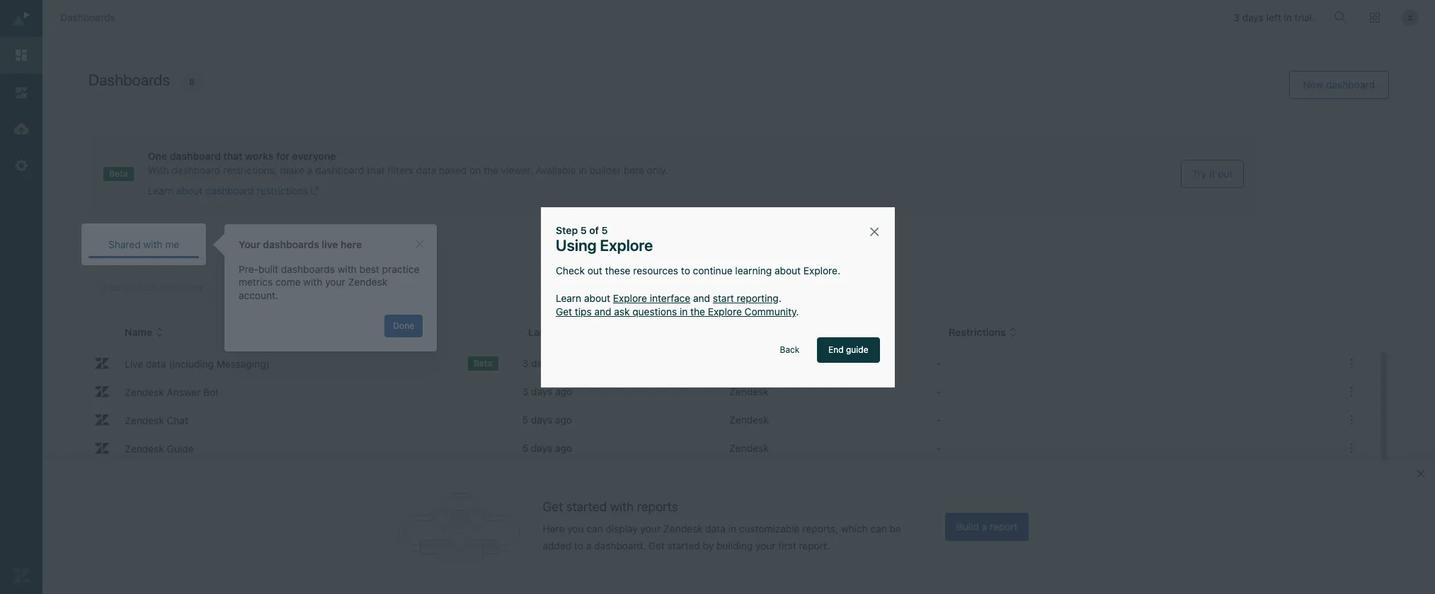 Task type: locate. For each thing, give the bounding box(es) containing it.
zendesk image
[[12, 567, 30, 586]]

1 horizontal spatial that
[[367, 164, 385, 176]]

1 vertical spatial out
[[587, 265, 602, 277]]

the down 'interface'
[[690, 306, 705, 318]]

ago
[[555, 358, 572, 370], [555, 386, 572, 398], [555, 414, 572, 426], [555, 443, 572, 455], [558, 499, 575, 511], [561, 528, 578, 540]]

4 name text field from the top
[[120, 496, 493, 516]]

0 horizontal spatial out
[[587, 265, 602, 277]]

0 horizontal spatial your
[[325, 277, 345, 289]]

one dashboard that works for everyone with dashboard restrictions, make a dashboard that filters data based on the viewer. available in builder beta only.
[[148, 150, 668, 176]]

everyone
[[292, 150, 336, 162]]

0 vertical spatial to
[[681, 265, 690, 277]]

1 horizontal spatial .
[[796, 306, 799, 318]]

1 vertical spatial 3
[[522, 358, 529, 370]]

1 vertical spatial name text field
[[120, 552, 493, 572]]

of
[[589, 224, 599, 236]]

1 horizontal spatial learn
[[556, 292, 581, 304]]

with inside tab
[[143, 239, 163, 251]]

all tab
[[309, 231, 360, 259]]

in right left
[[1284, 12, 1292, 24]]

in down 'interface'
[[680, 306, 688, 318]]

1 vertical spatial a
[[982, 521, 987, 533]]

shared
[[108, 239, 141, 251]]

and left 'ask'
[[594, 306, 611, 318]]

my dashboards
[[219, 239, 289, 251]]

explore
[[600, 237, 653, 255], [613, 292, 647, 304], [708, 306, 742, 318]]

1 horizontal spatial a
[[586, 541, 592, 553]]

0 vertical spatial learn
[[148, 185, 174, 197]]

customizable
[[739, 524, 800, 536]]

1 3 days ago from the top
[[522, 358, 572, 370]]

× button
[[869, 221, 880, 240]]

about inside learn about dashboard restrictions link
[[176, 185, 203, 197]]

2 vertical spatial about
[[584, 292, 610, 304]]

reports,
[[803, 524, 839, 536]]

practice
[[382, 264, 420, 276]]

0 vertical spatial dashboards
[[60, 11, 115, 23]]

1 vertical spatial beta
[[474, 358, 493, 369]]

last updated
[[528, 327, 591, 339]]

1 vertical spatial to
[[574, 541, 584, 553]]

data up by
[[706, 524, 726, 536]]

can left be
[[871, 524, 887, 536]]

your down the all
[[325, 277, 345, 289]]

1 vertical spatial started
[[668, 541, 700, 553]]

0 horizontal spatial about
[[176, 185, 203, 197]]

1 vertical spatial the
[[690, 306, 705, 318]]

your down customizable
[[756, 541, 776, 553]]

0 vertical spatial about
[[176, 185, 203, 197]]

build a report button
[[945, 514, 1029, 542]]

learn about explore interface and start reporting . get tips and ask questions in the explore community .
[[556, 292, 802, 318]]

out
[[1218, 168, 1233, 180], [587, 265, 602, 277]]

1 vertical spatial data
[[706, 524, 726, 536]]

your
[[325, 277, 345, 289], [641, 524, 661, 536], [756, 541, 776, 553]]

in left builder
[[579, 164, 587, 176]]

to left continue
[[681, 265, 690, 277]]

8
[[189, 76, 195, 87]]

beta
[[624, 164, 644, 176]]

3 name text field from the top
[[120, 439, 493, 459]]

0 vertical spatial explore
[[600, 237, 653, 255]]

2 horizontal spatial about
[[775, 265, 801, 277]]

data right filters
[[416, 164, 436, 176]]

out inside × dialog
[[587, 265, 602, 277]]

learn inside learn about explore interface and start reporting . get tips and ask questions in the explore community .
[[556, 292, 581, 304]]

1 vertical spatial and
[[594, 306, 611, 318]]

learn for learn about dashboard restrictions
[[148, 185, 174, 197]]

0 vertical spatial name text field
[[120, 382, 493, 402]]

try it out
[[1193, 168, 1233, 180]]

0 vertical spatial .
[[779, 292, 781, 304]]

name button
[[125, 326, 164, 339]]

a inside the 'one dashboard that works for everyone with dashboard restrictions, make a dashboard that filters data based on the viewer. available in builder beta only.'
[[307, 164, 313, 176]]

0 vertical spatial out
[[1218, 168, 1233, 180]]

2 name text field from the top
[[120, 411, 493, 431]]

1 vertical spatial 5 days ago
[[522, 443, 572, 455]]

dashboard
[[1327, 79, 1375, 91], [170, 150, 221, 162], [172, 164, 220, 176], [315, 164, 364, 176], [205, 185, 254, 197]]

one
[[148, 150, 167, 162]]

1 horizontal spatial started
[[668, 541, 700, 553]]

2 horizontal spatial a
[[982, 521, 987, 533]]

Name text field
[[120, 354, 454, 374], [120, 411, 493, 431], [120, 439, 493, 459], [120, 496, 493, 516], [120, 524, 493, 544]]

about up me
[[176, 185, 203, 197]]

step 5 of 5 using explore
[[556, 224, 653, 255]]

with up display
[[610, 500, 634, 515]]

dashboards for your
[[263, 239, 319, 251]]

0 vertical spatial that
[[223, 150, 243, 162]]

data
[[416, 164, 436, 176], [706, 524, 726, 536]]

a left dashboard.
[[586, 541, 592, 553]]

zendesk products image
[[1371, 13, 1380, 23]]

1 horizontal spatial the
[[690, 306, 705, 318]]

1 vertical spatial get
[[543, 500, 563, 515]]

be
[[890, 524, 902, 536]]

account.
[[239, 289, 278, 301]]

can
[[587, 524, 603, 536], [871, 524, 887, 536]]

0 vertical spatial 3 days ago
[[522, 358, 572, 370]]

with
[[143, 239, 163, 251], [338, 264, 357, 276], [303, 277, 323, 289], [610, 500, 634, 515]]

get left tips
[[556, 306, 572, 318]]

1 horizontal spatial data
[[706, 524, 726, 536]]

1 vertical spatial 3 days ago
[[522, 386, 572, 398]]

available
[[536, 164, 576, 176]]

0 vertical spatial get
[[556, 306, 572, 318]]

with left me
[[143, 239, 163, 251]]

a inside the here you can display your zendesk data in customizable reports, which can be added to a dashboard. get started by building your first report.
[[586, 541, 592, 553]]

about for learn about explore interface and start reporting . get tips and ask questions in the explore community .
[[584, 292, 610, 304]]

your inside pre-built dashboards with best practice metrics come with your zendesk account.
[[325, 277, 345, 289]]

can right you
[[587, 524, 603, 536]]

your down 'reports' in the bottom of the page
[[641, 524, 661, 536]]

start
[[713, 292, 734, 304]]

0 horizontal spatial beta
[[109, 168, 128, 179]]

your dashboards live here
[[239, 239, 362, 251]]

in up building
[[729, 524, 737, 536]]

the
[[484, 164, 499, 176], [690, 306, 705, 318]]

in
[[1284, 12, 1292, 24], [579, 164, 587, 176], [680, 306, 688, 318], [729, 524, 737, 536]]

2 - from the top
[[937, 386, 941, 398]]

1 horizontal spatial out
[[1218, 168, 1233, 180]]

.
[[779, 292, 781, 304], [796, 306, 799, 318]]

0 horizontal spatial learn
[[148, 185, 174, 197]]

dashboards for my
[[236, 239, 289, 251]]

Name text field
[[120, 382, 493, 402], [120, 552, 493, 572]]

owner button
[[739, 326, 781, 339]]

report.
[[799, 541, 830, 553]]

×
[[869, 221, 880, 240]]

0 vertical spatial beta
[[109, 168, 128, 179]]

dashboards inside tab
[[236, 239, 289, 251]]

0 vertical spatial 3
[[1234, 12, 1240, 24]]

build a report
[[957, 521, 1018, 533]]

shared with me
[[108, 239, 179, 251]]

to inside the here you can display your zendesk data in customizable reports, which can be added to a dashboard. get started by building your first report.
[[574, 541, 584, 553]]

learn about dashboard restrictions link
[[148, 184, 1167, 198]]

done button
[[385, 315, 423, 338]]

out right it
[[1218, 168, 1233, 180]]

reports image
[[12, 83, 30, 101]]

left
[[1267, 12, 1282, 24]]

it
[[1210, 168, 1216, 180]]

check out these resources to continue learning about explore.
[[556, 265, 840, 277]]

interface
[[650, 292, 690, 304]]

zendesk inside the here you can display your zendesk data in customizable reports, which can be added to a dashboard. get started by building your first report.
[[664, 524, 703, 536]]

0 horizontal spatial to
[[574, 541, 584, 553]]

2 vertical spatial get
[[649, 541, 665, 553]]

data inside the here you can display your zendesk data in customizable reports, which can be added to a dashboard. get started by building your first report.
[[706, 524, 726, 536]]

1 horizontal spatial can
[[871, 524, 887, 536]]

dashboard right the with
[[172, 164, 220, 176]]

5 name text field from the top
[[120, 524, 493, 544]]

explore up 'ask'
[[613, 292, 647, 304]]

beta
[[109, 168, 128, 179], [474, 358, 493, 369]]

get up here
[[543, 500, 563, 515]]

1 horizontal spatial and
[[693, 292, 710, 304]]

days
[[1243, 12, 1264, 24], [531, 358, 553, 370], [531, 386, 553, 398], [531, 414, 553, 426], [531, 443, 553, 455], [534, 499, 556, 511], [537, 528, 559, 540]]

explore up these
[[600, 237, 653, 255]]

me
[[165, 239, 179, 251]]

out left these
[[587, 265, 602, 277]]

0 vertical spatial and
[[693, 292, 710, 304]]

to down you
[[574, 541, 584, 553]]

metrics
[[239, 277, 273, 289]]

learn
[[148, 185, 174, 197], [556, 292, 581, 304]]

zendesk
[[348, 277, 388, 289], [730, 386, 769, 398], [730, 414, 769, 426], [730, 443, 769, 455], [664, 524, 703, 536], [730, 528, 769, 540]]

1 horizontal spatial your
[[641, 524, 661, 536]]

builder
[[590, 164, 621, 176]]

dashboard right new
[[1327, 79, 1375, 91]]

ago for second name text box from the bottom
[[555, 386, 572, 398]]

the inside learn about explore interface and start reporting . get tips and ask questions in the explore community .
[[690, 306, 705, 318]]

live
[[322, 239, 338, 251]]

a right build
[[982, 521, 987, 533]]

0 horizontal spatial data
[[416, 164, 436, 176]]

explore down the start
[[708, 306, 742, 318]]

shared with me tab
[[89, 231, 199, 259]]

about inside learn about explore interface and start reporting . get tips and ask questions in the explore community .
[[584, 292, 610, 304]]

and left the start
[[693, 292, 710, 304]]

name
[[125, 327, 152, 339]]

first
[[779, 541, 797, 553]]

about up tips
[[584, 292, 610, 304]]

0 horizontal spatial the
[[484, 164, 499, 176]]

1 vertical spatial learn
[[556, 292, 581, 304]]

reporting
[[737, 292, 779, 304]]

1 horizontal spatial to
[[681, 265, 690, 277]]

alert dialog
[[225, 225, 437, 352]]

that left filters
[[367, 164, 385, 176]]

0 vertical spatial a
[[307, 164, 313, 176]]

0 horizontal spatial a
[[307, 164, 313, 176]]

get right dashboard.
[[649, 541, 665, 553]]

2 vertical spatial a
[[586, 541, 592, 553]]

learn down the with
[[148, 185, 174, 197]]

0 vertical spatial started
[[567, 500, 607, 515]]

0 vertical spatial 5 days ago
[[522, 414, 572, 426]]

-
[[937, 358, 941, 370], [937, 386, 941, 398], [937, 414, 941, 426], [937, 443, 941, 455]]

1 horizontal spatial about
[[584, 292, 610, 304]]

learn up tips
[[556, 292, 581, 304]]

0 vertical spatial your
[[325, 277, 345, 289]]

2 horizontal spatial your
[[756, 541, 776, 553]]

0 horizontal spatial can
[[587, 524, 603, 536]]

1 name text field from the top
[[120, 382, 493, 402]]

get inside learn about explore interface and start reporting . get tips and ask questions in the explore community .
[[556, 306, 572, 318]]

that up restrictions,
[[223, 150, 243, 162]]

ago for fifth name text field from the bottom of the page
[[555, 358, 572, 370]]

about right learning
[[775, 265, 801, 277]]

2 5 days ago from the top
[[522, 443, 572, 455]]

the right on
[[484, 164, 499, 176]]

works
[[245, 150, 274, 162]]

0 vertical spatial data
[[416, 164, 436, 176]]

started
[[567, 500, 607, 515], [668, 541, 700, 553]]

3 days left in trial.
[[1234, 12, 1315, 24]]

a inside button
[[982, 521, 987, 533]]

. up community
[[779, 292, 781, 304]]

started up you
[[567, 500, 607, 515]]

0 vertical spatial the
[[484, 164, 499, 176]]

tab list
[[89, 231, 1390, 259]]

a down everyone
[[307, 164, 313, 176]]

started left by
[[668, 541, 700, 553]]

new dashboard button
[[1289, 71, 1390, 99]]

. up back
[[796, 306, 799, 318]]



Task type: vqa. For each thing, say whether or not it's contained in the screenshot.
beta
yes



Task type: describe. For each thing, give the bounding box(es) containing it.
my
[[219, 239, 233, 251]]

to inside × dialog
[[681, 265, 690, 277]]

11
[[522, 499, 531, 511]]

on
[[470, 164, 481, 176]]

× dialog
[[541, 207, 895, 388]]

the inside the 'one dashboard that works for everyone with dashboard restrictions, make a dashboard that filters data based on the viewer. available in builder beta only.'
[[484, 164, 499, 176]]

restrictions button
[[949, 326, 1018, 339]]

with
[[148, 164, 169, 176]]

learn for learn about explore interface and start reporting . get tips and ask questions in the explore community .
[[556, 292, 581, 304]]

explore.
[[803, 265, 840, 277]]

0 horizontal spatial that
[[223, 150, 243, 162]]

out inside button
[[1218, 168, 1233, 180]]

2 can from the left
[[871, 524, 887, 536]]

by
[[703, 541, 714, 553]]

1 vertical spatial dashboards
[[89, 71, 170, 89]]

1 name text field from the top
[[120, 354, 454, 374]]

1 vertical spatial that
[[367, 164, 385, 176]]

build
[[957, 521, 979, 533]]

restrictions,
[[223, 164, 278, 176]]

1 vertical spatial .
[[796, 306, 799, 318]]

back button
[[769, 338, 811, 363]]

(opens in a new tab) image
[[308, 187, 319, 196]]

with right come
[[303, 277, 323, 289]]

2 vertical spatial explore
[[708, 306, 742, 318]]

0 horizontal spatial .
[[779, 292, 781, 304]]

filters
[[388, 164, 413, 176]]

come
[[275, 277, 301, 289]]

dashboard down everyone
[[315, 164, 364, 176]]

report
[[990, 521, 1018, 533]]

building
[[717, 541, 753, 553]]

started inside the here you can display your zendesk data in customizable reports, which can be added to a dashboard. get started by building your first report.
[[668, 541, 700, 553]]

learn about dashboard restrictions
[[148, 185, 308, 197]]

tips
[[575, 306, 592, 318]]

restrictions
[[949, 327, 1006, 339]]

about for learn about dashboard restrictions
[[176, 185, 203, 197]]

alert dialog containing your dashboards live here
[[225, 225, 437, 352]]

for
[[276, 150, 290, 162]]

20 days ago
[[522, 528, 578, 540]]

new dashboard
[[1304, 79, 1375, 91]]

back
[[780, 345, 800, 356]]

tab list containing shared with me
[[89, 231, 1390, 259]]

11 days ago
[[522, 499, 575, 511]]

your
[[239, 239, 260, 251]]

4 - from the top
[[937, 443, 941, 455]]

built
[[259, 264, 278, 276]]

data inside the 'one dashboard that works for everyone with dashboard restrictions, make a dashboard that filters data based on the viewer. available in builder beta only.'
[[416, 164, 436, 176]]

reports
[[637, 500, 678, 515]]

these
[[605, 265, 630, 277]]

asset 50 image
[[398, 494, 520, 562]]

you
[[567, 524, 584, 536]]

1 can from the left
[[587, 524, 603, 536]]

2 name text field from the top
[[120, 552, 493, 572]]

in inside the 'one dashboard that works for everyone with dashboard restrictions, make a dashboard that filters data based on the viewer. available in builder beta only.'
[[579, 164, 587, 176]]

1 5 days ago from the top
[[522, 414, 572, 426]]

explore inside step 5 of 5 using explore
[[600, 237, 653, 255]]

zendesk inside pre-built dashboards with best practice metrics come with your zendesk account.
[[348, 277, 388, 289]]

dashboard inside button
[[1327, 79, 1375, 91]]

1 vertical spatial about
[[775, 265, 801, 277]]

3 - from the top
[[937, 414, 941, 426]]

best
[[359, 264, 380, 276]]

get started with reports
[[543, 500, 678, 515]]

2 vertical spatial your
[[756, 541, 776, 553]]

pre-built dashboards with best practice metrics come with your zendesk account.
[[239, 264, 420, 301]]

using
[[556, 237, 596, 255]]

admin image
[[12, 157, 30, 175]]

added
[[543, 541, 572, 553]]

Search field
[[98, 281, 416, 294]]

2 vertical spatial 3
[[522, 386, 529, 398]]

dashboards inside pre-built dashboards with best practice metrics come with your zendesk account.
[[281, 264, 335, 276]]

new
[[1304, 79, 1324, 91]]

done
[[393, 321, 414, 331]]

1 - from the top
[[937, 358, 941, 370]]

community
[[745, 306, 796, 318]]

1 vertical spatial your
[[641, 524, 661, 536]]

dashboard image
[[12, 46, 30, 64]]

with left best
[[338, 264, 357, 276]]

guide
[[846, 345, 869, 356]]

my dashboards tab
[[199, 231, 309, 259]]

display
[[606, 524, 638, 536]]

resources
[[633, 265, 678, 277]]

step
[[556, 224, 578, 236]]

which
[[841, 524, 868, 536]]

only.
[[647, 164, 668, 176]]

check
[[556, 265, 585, 277]]

in inside the here you can display your zendesk data in customizable reports, which can be added to a dashboard. get started by building your first report.
[[729, 524, 737, 536]]

continue
[[693, 265, 732, 277]]

pre-
[[239, 264, 259, 276]]

Search... field
[[1337, 6, 1351, 28]]

get inside the here you can display your zendesk data in customizable reports, which can be added to a dashboard. get started by building your first report.
[[649, 541, 665, 553]]

make
[[280, 164, 305, 176]]

restrictions
[[257, 185, 308, 197]]

viewer.
[[501, 164, 533, 176]]

0 horizontal spatial and
[[594, 306, 611, 318]]

all
[[329, 239, 340, 251]]

ask
[[614, 306, 630, 318]]

start reporting link
[[713, 292, 779, 304]]

get tips and ask questions in the explore community link
[[556, 306, 796, 318]]

0 horizontal spatial started
[[567, 500, 607, 515]]

2 3 days ago from the top
[[522, 386, 572, 398]]

dashboard down restrictions,
[[205, 185, 254, 197]]

dashboard right one
[[170, 150, 221, 162]]

end guide button
[[817, 338, 880, 363]]

updated
[[551, 327, 591, 339]]

learning
[[735, 265, 772, 277]]

based
[[439, 164, 467, 176]]

datasets image
[[12, 120, 30, 138]]

explore interface link
[[613, 292, 690, 304]]

here you can display your zendesk data in customizable reports, which can be added to a dashboard. get started by building your first report.
[[543, 524, 902, 553]]

last updated button
[[528, 326, 602, 339]]

questions
[[632, 306, 677, 318]]

try
[[1193, 168, 1207, 180]]

try it out button
[[1181, 160, 1245, 188]]

here
[[341, 239, 362, 251]]

1 vertical spatial explore
[[613, 292, 647, 304]]

last
[[528, 327, 549, 339]]

1 horizontal spatial beta
[[474, 358, 493, 369]]

ago for 4th name text field from the bottom of the page
[[555, 414, 572, 426]]

dashboard.
[[594, 541, 646, 553]]

in inside learn about explore interface and start reporting . get tips and ask questions in the explore community .
[[680, 306, 688, 318]]

20
[[522, 528, 535, 540]]

end
[[829, 345, 844, 356]]

trial.
[[1295, 12, 1315, 24]]

owner
[[739, 327, 770, 339]]

ago for 3rd name text field from the bottom
[[555, 443, 572, 455]]

end guide
[[829, 345, 869, 356]]



